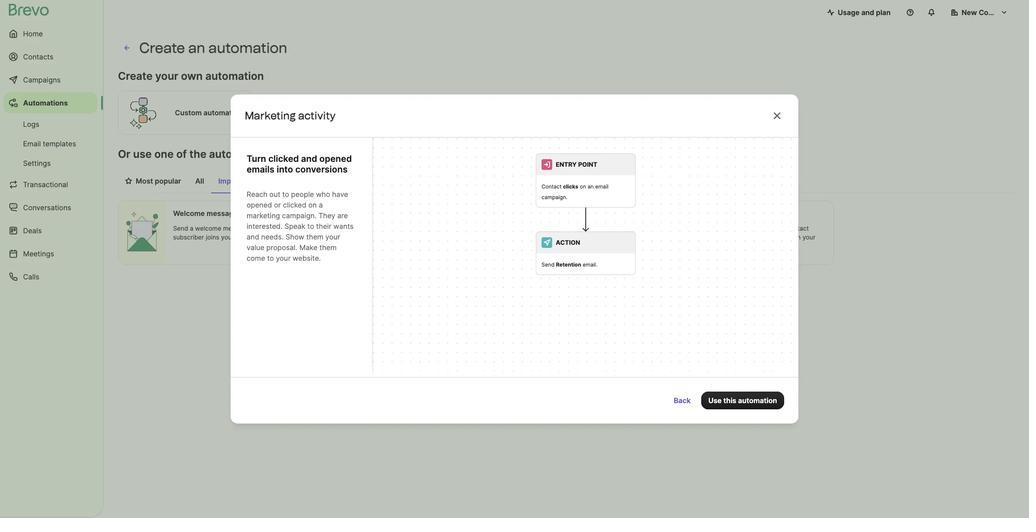 Task type: locate. For each thing, give the bounding box(es) containing it.
1 vertical spatial and
[[301, 154, 317, 164]]

point
[[579, 161, 598, 168]]

1 horizontal spatial opened
[[320, 154, 352, 164]]

0 horizontal spatial to
[[267, 254, 274, 263]]

campaign. inside on an email campaign.
[[542, 194, 568, 201]]

1 horizontal spatial messages
[[584, 225, 614, 232]]

new company
[[962, 8, 1012, 17]]

0 vertical spatial clicked
[[269, 154, 299, 164]]

improve engagement link
[[211, 172, 298, 194]]

message inside send a welcome message after a subscriber joins your list.
[[223, 225, 250, 232]]

0 horizontal spatial and
[[247, 233, 259, 242]]

based
[[402, 225, 420, 232], [616, 225, 634, 232]]

on
[[580, 183, 587, 190], [309, 201, 317, 210], [422, 225, 430, 232], [635, 225, 643, 232], [794, 234, 801, 241]]

birthday.
[[589, 234, 615, 241]]

0 horizontal spatial of
[[176, 148, 187, 161]]

usage and plan
[[838, 8, 891, 17]]

an up own
[[188, 40, 205, 56]]

0 vertical spatial and
[[862, 8, 875, 17]]

2 messages from the left
[[584, 225, 614, 232]]

after down marketing
[[251, 225, 265, 232]]

2 horizontal spatial an
[[588, 183, 594, 190]]

campaign. down "contact"
[[542, 194, 568, 201]]

website
[[716, 209, 744, 218]]

send left "retention"
[[542, 261, 555, 268]]

them right 'make' at left top
[[320, 243, 337, 252]]

0 horizontal spatial website.
[[293, 254, 321, 263]]

1 horizontal spatial activity
[[391, 209, 416, 218]]

marketing up we
[[245, 109, 296, 122]]

activity up for
[[298, 109, 336, 122]]

on inside on an email campaign.
[[580, 183, 587, 190]]

1 vertical spatial opened
[[247, 201, 272, 210]]

send inside send messages based on whether contacts open or click an email campaign.
[[354, 225, 369, 232]]

send a welcome message after a subscriber joins your list.
[[173, 225, 271, 241]]

1 vertical spatial them
[[320, 243, 337, 252]]

use
[[709, 396, 722, 405]]

marketing activity up open
[[354, 209, 416, 218]]

clicked inside 'turn clicked and opened emails into conversions'
[[269, 154, 299, 164]]

have
[[332, 190, 348, 199]]

clicked inside reach out to people who have opened or clicked on a marketing campaign. they are interested. speak to their wants and needs. show them your value proposal. make them come to your website.
[[283, 201, 307, 210]]

0 horizontal spatial or
[[274, 201, 281, 210]]

2 vertical spatial an
[[421, 234, 428, 241]]

calls link
[[4, 266, 98, 288]]

1 vertical spatial marketing activity
[[354, 209, 416, 218]]

0 vertical spatial website.
[[716, 242, 741, 250]]

marketing up contacts
[[354, 209, 389, 218]]

2 vertical spatial and
[[247, 233, 259, 242]]

2 horizontal spatial to
[[308, 222, 314, 231]]

0 vertical spatial create
[[139, 40, 185, 56]]

email
[[23, 139, 41, 148]]

increase revenue link
[[365, 172, 438, 193]]

1 horizontal spatial an
[[421, 234, 428, 241]]

on inside send a message after a contact performs a specific action on your website.
[[794, 234, 801, 241]]

1 vertical spatial an
[[588, 183, 594, 190]]

usage
[[838, 8, 860, 17]]

send up the subscriber
[[173, 225, 188, 232]]

performs
[[716, 234, 743, 241]]

1 horizontal spatial website.
[[716, 242, 741, 250]]

your down proposal.
[[276, 254, 291, 263]]

people
[[291, 190, 314, 199]]

or
[[274, 201, 281, 210], [398, 234, 404, 241], [581, 234, 587, 241]]

0 vertical spatial an
[[188, 40, 205, 56]]

0 horizontal spatial after
[[251, 225, 265, 232]]

0 horizontal spatial event
[[563, 234, 579, 241]]

0 horizontal spatial campaign.
[[282, 211, 317, 220]]

opened
[[320, 154, 352, 164], [247, 201, 272, 210]]

2 vertical spatial campaign.
[[354, 242, 384, 250]]

send a series of messages based on a special event or birthday.
[[535, 225, 643, 241]]

2 horizontal spatial and
[[862, 8, 875, 17]]

show
[[286, 233, 305, 242]]

and left plan
[[862, 8, 875, 17]]

of left the
[[176, 148, 187, 161]]

1 horizontal spatial campaign.
[[354, 242, 384, 250]]

settings
[[23, 159, 51, 168]]

your inside send a message after a contact performs a specific action on your website.
[[803, 234, 816, 241]]

2 after from the left
[[766, 225, 780, 232]]

to right come
[[267, 254, 274, 263]]

turn clicked and opened emails into conversions
[[247, 154, 352, 175]]

or left click
[[398, 234, 404, 241]]

send inside send a series of messages based on a special event or birthday.
[[535, 225, 550, 232]]

0 vertical spatial event
[[746, 209, 765, 218]]

a down who
[[319, 201, 323, 210]]

send inside send a welcome message after a subscriber joins your list.
[[173, 225, 188, 232]]

new
[[962, 8, 978, 17]]

and up value
[[247, 233, 259, 242]]

them up 'make' at left top
[[307, 233, 324, 242]]

1 horizontal spatial of
[[576, 225, 582, 232]]

send up performs
[[716, 225, 731, 232]]

to
[[283, 190, 289, 199], [308, 222, 314, 231], [267, 254, 274, 263]]

interested.
[[247, 222, 283, 231]]

or down 'out'
[[274, 201, 281, 210]]

event down series
[[563, 234, 579, 241]]

message up send a welcome message after a subscriber joins your list.
[[207, 209, 238, 218]]

0 vertical spatial opened
[[320, 154, 352, 164]]

use
[[133, 148, 152, 161]]

0 vertical spatial them
[[307, 233, 324, 242]]

your inside send a welcome message after a subscriber joins your list.
[[221, 234, 234, 241]]

we
[[276, 148, 291, 161]]

0 vertical spatial of
[[176, 148, 187, 161]]

1 after from the left
[[251, 225, 265, 232]]

website. inside send a message after a contact performs a specific action on your website.
[[716, 242, 741, 250]]

1 horizontal spatial or
[[398, 234, 404, 241]]

reach
[[247, 190, 268, 199]]

your down 'contact'
[[803, 234, 816, 241]]

they
[[319, 211, 336, 220]]

subscriber
[[173, 234, 204, 241]]

value
[[247, 243, 265, 252]]

email
[[596, 183, 609, 190], [430, 234, 445, 241]]

0 horizontal spatial marketing
[[245, 109, 296, 122]]

to left their
[[308, 222, 314, 231]]

1 vertical spatial marketing
[[354, 209, 389, 218]]

home
[[23, 29, 43, 38]]

of for messages
[[576, 225, 582, 232]]

revenue
[[403, 177, 431, 186]]

build relationships
[[445, 177, 508, 186]]

action
[[556, 239, 581, 246]]

messages up open
[[371, 225, 401, 232]]

who
[[316, 190, 330, 199]]

them
[[307, 233, 324, 242], [320, 243, 337, 252]]

transactional
[[23, 180, 68, 189]]

increase revenue
[[372, 177, 431, 186]]

templates
[[43, 139, 76, 148]]

or right action
[[581, 234, 587, 241]]

conversations
[[23, 203, 71, 212]]

automation inside use this automation button
[[739, 396, 778, 405]]

message
[[207, 209, 238, 218], [223, 225, 250, 232], [738, 225, 765, 232]]

1 vertical spatial activity
[[391, 209, 416, 218]]

1 vertical spatial campaign.
[[282, 211, 317, 220]]

activity up send messages based on whether contacts open or click an email campaign.
[[391, 209, 416, 218]]

an right clicks
[[588, 183, 594, 190]]

after
[[251, 225, 265, 232], [766, 225, 780, 232]]

an for on
[[588, 183, 594, 190]]

deals link
[[4, 220, 98, 242]]

0 horizontal spatial opened
[[247, 201, 272, 210]]

or inside reach out to people who have opened or clicked on a marketing campaign. they are interested. speak to their wants and needs. show them your value proposal. make them come to your website.
[[274, 201, 281, 210]]

1 vertical spatial clicked
[[283, 201, 307, 210]]

welcome message
[[173, 209, 238, 218]]

or for clicked
[[274, 201, 281, 210]]

proposal.
[[267, 243, 298, 252]]

speak
[[285, 222, 306, 231]]

messages up birthday.
[[584, 225, 614, 232]]

a
[[319, 201, 323, 210], [190, 225, 194, 232], [267, 225, 271, 232], [552, 225, 555, 232], [733, 225, 736, 232], [782, 225, 785, 232], [535, 234, 539, 241], [744, 234, 748, 241]]

for
[[319, 148, 334, 161]]

improve
[[218, 177, 246, 186]]

0 horizontal spatial email
[[430, 234, 445, 241]]

back button
[[667, 392, 698, 410]]

campaign.
[[542, 194, 568, 201], [282, 211, 317, 220], [354, 242, 384, 250]]

on inside send a series of messages based on a special event or birthday.
[[635, 225, 643, 232]]

send a message after a contact performs a specific action on your website.
[[716, 225, 816, 250]]

message up specific
[[738, 225, 765, 232]]

an
[[188, 40, 205, 56], [588, 183, 594, 190], [421, 234, 428, 241]]

an for create
[[188, 40, 205, 56]]

and inside button
[[862, 8, 875, 17]]

opened down reach
[[247, 201, 272, 210]]

campaign. down contacts
[[354, 242, 384, 250]]

calls
[[23, 273, 39, 281]]

1 vertical spatial of
[[576, 225, 582, 232]]

and left for
[[301, 154, 317, 164]]

0 vertical spatial activity
[[298, 109, 336, 122]]

send up the special
[[535, 225, 550, 232]]

after up action
[[766, 225, 780, 232]]

improve engagement
[[218, 177, 291, 186]]

1 vertical spatial event
[[563, 234, 579, 241]]

0 vertical spatial campaign.
[[542, 194, 568, 201]]

send up contacts
[[354, 225, 369, 232]]

relationships
[[464, 177, 508, 186]]

1 horizontal spatial to
[[283, 190, 289, 199]]

email down whether
[[430, 234, 445, 241]]

1 horizontal spatial after
[[766, 225, 780, 232]]

an right click
[[421, 234, 428, 241]]

1 vertical spatial website.
[[293, 254, 321, 263]]

2 horizontal spatial campaign.
[[542, 194, 568, 201]]

new company button
[[945, 4, 1016, 21]]

of inside send a series of messages based on a special event or birthday.
[[576, 225, 582, 232]]

marketing activity up we
[[245, 109, 336, 122]]

custom automation
[[175, 108, 243, 117]]

1 vertical spatial create
[[118, 70, 153, 83]]

to right 'out'
[[283, 190, 289, 199]]

0 vertical spatial email
[[596, 183, 609, 190]]

1 horizontal spatial based
[[616, 225, 634, 232]]

a up needs.
[[267, 225, 271, 232]]

0 horizontal spatial an
[[188, 40, 205, 56]]

tab list
[[118, 172, 1016, 194]]

website. down 'make' at left top
[[293, 254, 321, 263]]

automation
[[209, 40, 287, 56], [206, 70, 264, 83], [204, 108, 243, 117], [739, 396, 778, 405]]

send for anniversary date
[[535, 225, 550, 232]]

message up the list.
[[223, 225, 250, 232]]

2 vertical spatial to
[[267, 254, 274, 263]]

create
[[139, 40, 185, 56], [118, 70, 153, 83]]

0 horizontal spatial messages
[[371, 225, 401, 232]]

of for the
[[176, 148, 187, 161]]

conversions
[[296, 164, 348, 175]]

2 horizontal spatial or
[[581, 234, 587, 241]]

1 horizontal spatial email
[[596, 183, 609, 190]]

based inside send messages based on whether contacts open or click an email campaign.
[[402, 225, 420, 232]]

opened right the built
[[320, 154, 352, 164]]

send retention email.
[[542, 261, 598, 268]]

1 messages from the left
[[371, 225, 401, 232]]

or inside send messages based on whether contacts open or click an email campaign.
[[398, 234, 404, 241]]

send
[[173, 225, 188, 232], [354, 225, 369, 232], [535, 225, 550, 232], [716, 225, 731, 232], [542, 261, 555, 268]]

automations link
[[4, 92, 98, 114]]

an inside on an email campaign.
[[588, 183, 594, 190]]

home link
[[4, 23, 98, 44]]

1 horizontal spatial event
[[746, 209, 765, 218]]

1 horizontal spatial marketing
[[354, 209, 389, 218]]

0 horizontal spatial based
[[402, 225, 420, 232]]

0 horizontal spatial marketing activity
[[245, 109, 336, 122]]

and inside 'turn clicked and opened emails into conversions'
[[301, 154, 317, 164]]

dxrbf image
[[125, 178, 132, 185]]

build relationships link
[[438, 172, 515, 193]]

email down point
[[596, 183, 609, 190]]

1 vertical spatial email
[[430, 234, 445, 241]]

automations
[[209, 148, 274, 161]]

1 based from the left
[[402, 225, 420, 232]]

usage and plan button
[[821, 4, 899, 21]]

2 based from the left
[[616, 225, 634, 232]]

website. down performs
[[716, 242, 741, 250]]

or
[[118, 148, 131, 161]]

0 horizontal spatial activity
[[298, 109, 336, 122]]

campaign. up speak
[[282, 211, 317, 220]]

event up specific
[[746, 209, 765, 218]]

action
[[774, 234, 792, 241]]

send inside send a message after a contact performs a specific action on your website.
[[716, 225, 731, 232]]

a left the special
[[535, 234, 539, 241]]

of right series
[[576, 225, 582, 232]]

1 horizontal spatial and
[[301, 154, 317, 164]]

create for create your own automation
[[118, 70, 153, 83]]

plan
[[877, 8, 891, 17]]

your left the list.
[[221, 234, 234, 241]]



Task type: describe. For each thing, give the bounding box(es) containing it.
all
[[195, 177, 204, 186]]

reach out to people who have opened or clicked on a marketing campaign. they are interested. speak to their wants and needs. show them your value proposal. make them come to your website.
[[247, 190, 354, 263]]

this
[[724, 396, 737, 405]]

and inside reach out to people who have opened or clicked on a marketing campaign. they are interested. speak to their wants and needs. show them your value proposal. make them come to your website.
[[247, 233, 259, 242]]

email templates
[[23, 139, 76, 148]]

or for activity
[[398, 234, 404, 241]]

click
[[406, 234, 419, 241]]

you
[[337, 148, 356, 161]]

1 vertical spatial to
[[308, 222, 314, 231]]

your down their
[[326, 233, 341, 242]]

an inside send messages based on whether contacts open or click an email campaign.
[[421, 234, 428, 241]]

website. inside reach out to people who have opened or clicked on a marketing campaign. they are interested. speak to their wants and needs. show them your value proposal. make them come to your website.
[[293, 254, 321, 263]]

contact clicks
[[542, 183, 579, 190]]

opened inside 'turn clicked and opened emails into conversions'
[[320, 154, 352, 164]]

whether
[[431, 225, 456, 232]]

messages inside send messages based on whether contacts open or click an email campaign.
[[371, 225, 401, 232]]

email inside on an email campaign.
[[596, 183, 609, 190]]

turn
[[247, 154, 266, 164]]

a inside reach out to people who have opened or clicked on a marketing campaign. they are interested. speak to their wants and needs. show them your value proposal. make them come to your website.
[[319, 201, 323, 210]]

campaign. inside send messages based on whether contacts open or click an email campaign.
[[354, 242, 384, 250]]

event inside send a series of messages based on a special event or birthday.
[[563, 234, 579, 241]]

a up performs
[[733, 225, 736, 232]]

one
[[155, 148, 174, 161]]

based inside send a series of messages based on a special event or birthday.
[[616, 225, 634, 232]]

email inside send messages based on whether contacts open or click an email campaign.
[[430, 234, 445, 241]]

0 vertical spatial marketing activity
[[245, 109, 336, 122]]

use this automation
[[709, 396, 778, 405]]

on an email campaign.
[[542, 183, 609, 201]]

0 vertical spatial to
[[283, 190, 289, 199]]

send for marketing activity
[[354, 225, 369, 232]]

or use one of the automations we built for you
[[118, 148, 356, 161]]

0 vertical spatial marketing
[[245, 109, 296, 122]]

on inside reach out to people who have opened or clicked on a marketing campaign. they are interested. speak to their wants and needs. show them your value proposal. make them come to your website.
[[309, 201, 317, 210]]

emails
[[247, 164, 275, 175]]

welcome
[[195, 225, 222, 232]]

most popular
[[136, 177, 181, 186]]

a left specific
[[744, 234, 748, 241]]

campaign. inside reach out to people who have opened or clicked on a marketing campaign. they are interested. speak to their wants and needs. show them your value proposal. make them come to your website.
[[282, 211, 317, 220]]

own
[[181, 70, 203, 83]]

a up the subscriber
[[190, 225, 194, 232]]

message inside send a message after a contact performs a specific action on your website.
[[738, 225, 765, 232]]

build
[[445, 177, 462, 186]]

logs
[[23, 120, 39, 129]]

campaigns
[[23, 75, 61, 84]]

welcome
[[173, 209, 205, 218]]

contact
[[542, 183, 562, 190]]

tab list containing most popular
[[118, 172, 1016, 194]]

meetings
[[23, 249, 54, 258]]

create for create an automation
[[139, 40, 185, 56]]

anniversary date
[[535, 209, 594, 218]]

opened inside reach out to people who have opened or clicked on a marketing campaign. they are interested. speak to their wants and needs. show them your value proposal. make them come to your website.
[[247, 201, 272, 210]]

make
[[300, 243, 318, 252]]

deals
[[23, 226, 42, 235]]

email.
[[583, 261, 598, 268]]

after inside send a welcome message after a subscriber joins your list.
[[251, 225, 265, 232]]

send messages based on whether contacts open or click an email campaign.
[[354, 225, 456, 250]]

wants
[[334, 222, 354, 231]]

entry
[[556, 161, 577, 168]]

are
[[338, 211, 348, 220]]

contacts
[[23, 52, 53, 61]]

the
[[190, 148, 207, 161]]

send for welcome message
[[173, 225, 188, 232]]

a up the special
[[552, 225, 555, 232]]

list.
[[236, 234, 246, 241]]

date
[[579, 209, 594, 218]]

out
[[270, 190, 281, 199]]

messages inside send a series of messages based on a special event or birthday.
[[584, 225, 614, 232]]

come
[[247, 254, 265, 263]]

marketing
[[247, 211, 280, 220]]

into
[[277, 164, 293, 175]]

automation inside the custom automation button
[[204, 108, 243, 117]]

special
[[540, 234, 561, 241]]

send for website event
[[716, 225, 731, 232]]

your left own
[[155, 70, 179, 83]]

most popular link
[[118, 172, 188, 193]]

engagement
[[248, 177, 291, 186]]

custom
[[175, 108, 202, 117]]

series
[[557, 225, 575, 232]]

create an automation
[[139, 40, 287, 56]]

after inside send a message after a contact performs a specific action on your website.
[[766, 225, 780, 232]]

needs.
[[261, 233, 284, 242]]

settings link
[[4, 154, 98, 172]]

entry point
[[556, 161, 598, 168]]

create your own automation
[[118, 70, 264, 83]]

increase
[[372, 177, 401, 186]]

built
[[294, 148, 317, 161]]

a up action
[[782, 225, 785, 232]]

custom automation button
[[118, 89, 253, 136]]

contact
[[787, 225, 810, 232]]

joins
[[206, 234, 220, 241]]

company
[[980, 8, 1012, 17]]

or inside send a series of messages based on a special event or birthday.
[[581, 234, 587, 241]]

on inside send messages based on whether contacts open or click an email campaign.
[[422, 225, 430, 232]]

open
[[381, 234, 396, 241]]

specific
[[750, 234, 773, 241]]

meetings link
[[4, 243, 98, 265]]

retention
[[556, 261, 582, 268]]

1 horizontal spatial marketing activity
[[354, 209, 416, 218]]

automations
[[23, 99, 68, 107]]

clicks
[[564, 183, 579, 190]]

anniversary
[[535, 209, 577, 218]]

all link
[[188, 172, 211, 193]]

their
[[316, 222, 332, 231]]

popular
[[155, 177, 181, 186]]

campaigns link
[[4, 69, 98, 91]]



Task type: vqa. For each thing, say whether or not it's contained in the screenshot.
OF
yes



